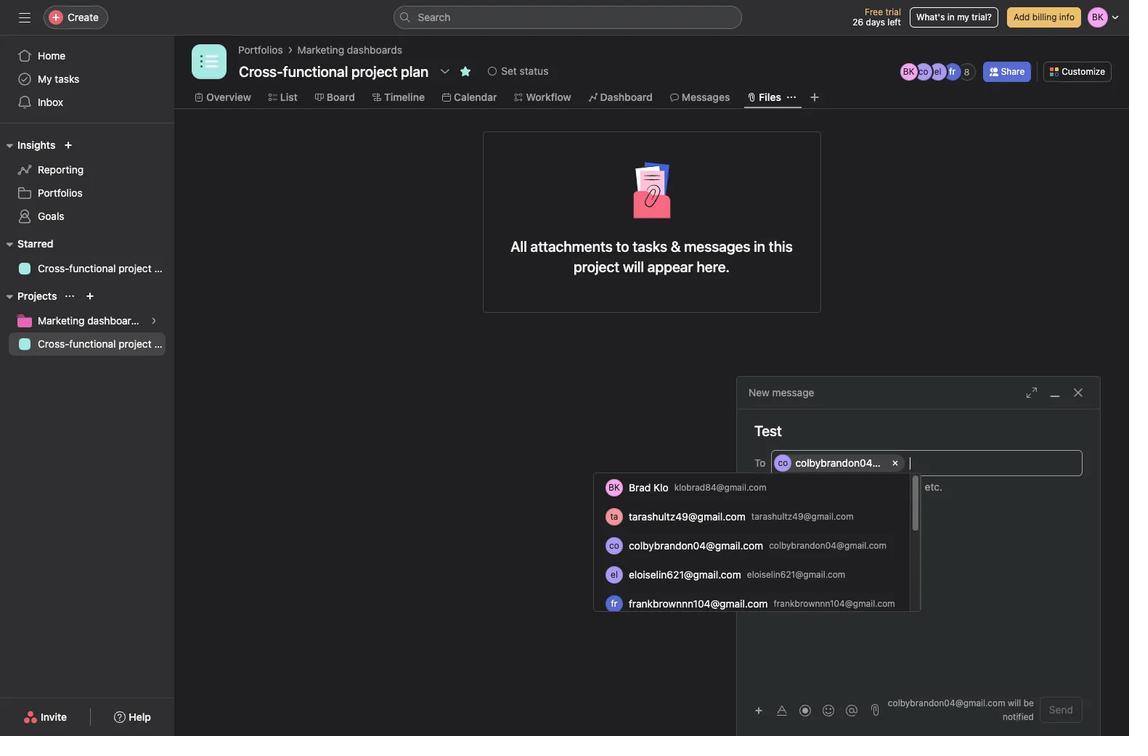 Task type: vqa. For each thing, say whether or not it's contained in the screenshot.
Octopus Specimen in Starred Element
no



Task type: describe. For each thing, give the bounding box(es) containing it.
customize
[[1062, 66, 1106, 77]]

board link
[[315, 89, 355, 105]]

cross- inside starred element
[[38, 262, 69, 275]]

share button
[[984, 62, 1032, 82]]

dialog containing new message
[[737, 377, 1101, 737]]

create
[[68, 11, 99, 23]]

portfolios inside the insights element
[[38, 187, 83, 199]]

projects
[[17, 290, 57, 302]]

will inside all attachments to tasks & messages in this project will appear here.
[[623, 259, 645, 275]]

close image
[[1073, 387, 1085, 399]]

tasks inside global element
[[55, 73, 79, 85]]

project inside all attachments to tasks & messages in this project will appear here.
[[574, 259, 620, 275]]

1 vertical spatial marketing dashboards link
[[9, 310, 166, 333]]

cross-functional project plan link inside starred element
[[9, 257, 174, 280]]

what's in my trial?
[[917, 12, 992, 23]]

el
[[935, 66, 942, 77]]

fr
[[950, 66, 956, 77]]

&
[[671, 238, 681, 255]]

toolbar inside dialog
[[749, 700, 865, 721]]

1 horizontal spatial dashboards
[[347, 44, 402, 56]]

colbybrandon04@gmail.com will be notified
[[888, 698, 1035, 723]]

reporting
[[38, 163, 84, 176]]

dashboard
[[601, 91, 653, 103]]

what's
[[917, 12, 946, 23]]

calendar link
[[442, 89, 497, 105]]

bk
[[904, 66, 915, 77]]

marketing inside projects element
[[38, 315, 85, 327]]

formatting image
[[777, 705, 788, 717]]

home
[[38, 49, 66, 62]]

remove from starred image
[[460, 65, 472, 77]]

insert an object image
[[755, 707, 764, 715]]

all attachments to tasks & messages in this project will appear here.
[[511, 238, 793, 275]]

starred button
[[0, 235, 53, 253]]

tasks inside all attachments to tasks & messages in this project will appear here.
[[633, 238, 668, 255]]

customize button
[[1044, 62, 1112, 82]]

8
[[965, 66, 970, 77]]

in inside button
[[948, 12, 955, 23]]

starred
[[17, 238, 53, 250]]

at mention image
[[846, 705, 858, 717]]

calendar
[[454, 91, 497, 103]]

will inside colbybrandon04@gmail.com will be notified
[[1008, 698, 1022, 709]]

show options image
[[440, 65, 451, 77]]

cross-functional project plan link inside projects element
[[9, 333, 174, 356]]

list image
[[201, 53, 218, 70]]

colbybrandon04@gmail.com for colbybrandon04@gmail.com will be notified
[[888, 698, 1006, 709]]

add
[[1014, 12, 1031, 23]]

starred element
[[0, 231, 174, 283]]

workflow
[[526, 91, 572, 103]]

list link
[[269, 89, 298, 105]]

set status button
[[482, 61, 555, 81]]

co inside "cell"
[[779, 458, 789, 469]]

search list box
[[393, 6, 742, 29]]

left
[[888, 17, 902, 28]]

dashboard link
[[589, 89, 653, 105]]

messages
[[682, 91, 731, 103]]

be
[[1024, 698, 1035, 709]]

in inside all attachments to tasks & messages in this project will appear here.
[[754, 238, 766, 255]]

search button
[[393, 6, 742, 29]]

info
[[1060, 12, 1075, 23]]

to
[[617, 238, 630, 255]]

emoji image
[[823, 705, 835, 717]]

my tasks
[[38, 73, 79, 85]]

help button
[[105, 705, 161, 731]]

insights element
[[0, 132, 174, 231]]

add billing info button
[[1008, 7, 1082, 28]]

set status
[[502, 65, 549, 77]]

reporting link
[[9, 158, 166, 182]]

create button
[[44, 6, 108, 29]]

0 vertical spatial marketing dashboards
[[298, 44, 402, 56]]

invite button
[[14, 705, 76, 731]]

plan inside projects element
[[154, 338, 174, 350]]

files
[[760, 91, 782, 103]]

see details, marketing dashboards image
[[150, 317, 158, 326]]

invite
[[41, 711, 67, 724]]

Add subject text field
[[737, 421, 1101, 442]]

billing
[[1033, 12, 1058, 23]]

workflow link
[[515, 89, 572, 105]]

project down see details, marketing dashboards icon on the left of page
[[119, 338, 152, 350]]



Task type: locate. For each thing, give the bounding box(es) containing it.
record a video image
[[800, 705, 812, 717]]

0 vertical spatial marketing
[[298, 44, 344, 56]]

send
[[1050, 704, 1074, 716]]

toolbar
[[749, 700, 865, 721]]

timeline link
[[373, 89, 425, 105]]

cross-
[[38, 262, 69, 275], [38, 338, 69, 350]]

cross-functional project plan inside projects element
[[38, 338, 174, 350]]

to
[[755, 457, 766, 469]]

1 vertical spatial cross-
[[38, 338, 69, 350]]

expand popout to full screen image
[[1027, 387, 1038, 399]]

2 plan from the top
[[154, 338, 174, 350]]

project inside starred element
[[119, 262, 152, 275]]

cross-functional project plan up new project or portfolio icon
[[38, 262, 174, 275]]

0 vertical spatial portfolios link
[[238, 42, 283, 58]]

0 vertical spatial plan
[[154, 262, 174, 275]]

projects button
[[0, 288, 57, 305]]

files link
[[748, 89, 782, 105]]

1 vertical spatial cross-functional project plan
[[38, 338, 174, 350]]

dashboards inside projects element
[[87, 315, 143, 327]]

status
[[520, 65, 549, 77]]

goals link
[[9, 205, 166, 228]]

1 vertical spatial in
[[754, 238, 766, 255]]

1 horizontal spatial will
[[1008, 698, 1022, 709]]

1 cross-functional project plan link from the top
[[9, 257, 174, 280]]

minimize image
[[1050, 387, 1062, 399]]

set
[[502, 65, 517, 77]]

26
[[853, 17, 864, 28]]

dialog
[[737, 377, 1101, 737]]

1 cross- from the top
[[38, 262, 69, 275]]

board
[[327, 91, 355, 103]]

1 vertical spatial tasks
[[633, 238, 668, 255]]

0 vertical spatial cross-
[[38, 262, 69, 275]]

project up see details, marketing dashboards icon on the left of page
[[119, 262, 152, 275]]

2 functional from the top
[[69, 338, 116, 350]]

0 horizontal spatial marketing
[[38, 315, 85, 327]]

home link
[[9, 44, 166, 68]]

tasks right my
[[55, 73, 79, 85]]

help
[[129, 711, 151, 724]]

0 vertical spatial tasks
[[55, 73, 79, 85]]

attachments
[[531, 238, 613, 255]]

0 horizontal spatial dashboards
[[87, 315, 143, 327]]

add tab image
[[809, 92, 821, 103]]

0 vertical spatial will
[[623, 259, 645, 275]]

marketing dashboards inside projects element
[[38, 315, 143, 327]]

trial
[[886, 7, 902, 17]]

plan up see details, marketing dashboards icon on the left of page
[[154, 262, 174, 275]]

portfolios link up list link
[[238, 42, 283, 58]]

plan inside starred element
[[154, 262, 174, 275]]

1 vertical spatial portfolios
[[38, 187, 83, 199]]

in left this
[[754, 238, 766, 255]]

0 horizontal spatial marketing dashboards
[[38, 315, 143, 327]]

colbybrandon04@gmail.com inside "cell"
[[796, 457, 930, 469]]

functional inside starred element
[[69, 262, 116, 275]]

marketing dashboards up the board
[[298, 44, 402, 56]]

1 horizontal spatial portfolios
[[238, 44, 283, 56]]

inbox
[[38, 96, 63, 108]]

appear here.
[[648, 259, 730, 275]]

0 vertical spatial dashboards
[[347, 44, 402, 56]]

cross- down "starred"
[[38, 262, 69, 275]]

portfolios down reporting
[[38, 187, 83, 199]]

cross-functional project plan down new project or portfolio icon
[[38, 338, 174, 350]]

show options, current sort, top image
[[66, 292, 74, 301]]

cross- inside projects element
[[38, 338, 69, 350]]

portfolios link
[[238, 42, 283, 58], [9, 182, 166, 205]]

my tasks link
[[9, 68, 166, 91]]

cross-functional project plan link up new project or portfolio icon
[[9, 257, 174, 280]]

overview link
[[195, 89, 251, 105]]

1 vertical spatial co
[[779, 458, 789, 469]]

marketing dashboards link up the board
[[298, 42, 402, 58]]

notified
[[1003, 712, 1035, 723]]

inbox link
[[9, 91, 166, 114]]

0 horizontal spatial portfolios link
[[9, 182, 166, 205]]

colbybrandon04@gmail.com cell
[[775, 455, 930, 472]]

global element
[[0, 36, 174, 123]]

1 vertical spatial functional
[[69, 338, 116, 350]]

colbybrandon04@gmail.com row
[[775, 455, 1080, 476]]

0 vertical spatial marketing dashboards link
[[298, 42, 402, 58]]

list
[[280, 91, 298, 103]]

marketing dashboards down new project or portfolio icon
[[38, 315, 143, 327]]

1 horizontal spatial portfolios link
[[238, 42, 283, 58]]

in left my at the right top of the page
[[948, 12, 955, 23]]

colbybrandon04@gmail.com inside colbybrandon04@gmail.com will be notified
[[888, 698, 1006, 709]]

0 vertical spatial cross-functional project plan
[[38, 262, 174, 275]]

trial?
[[972, 12, 992, 23]]

insights
[[17, 139, 55, 151]]

None text field
[[235, 58, 433, 84], [911, 455, 922, 472], [235, 58, 433, 84], [911, 455, 922, 472]]

tasks
[[55, 73, 79, 85], [633, 238, 668, 255]]

1 vertical spatial marketing dashboards
[[38, 315, 143, 327]]

0 horizontal spatial co
[[779, 458, 789, 469]]

messages
[[685, 238, 751, 255]]

dashboards up timeline link
[[347, 44, 402, 56]]

1 cross-functional project plan from the top
[[38, 262, 174, 275]]

co left el
[[919, 66, 929, 77]]

1 vertical spatial plan
[[154, 338, 174, 350]]

functional for the cross-functional project plan link inside starred element
[[69, 262, 116, 275]]

0 horizontal spatial tasks
[[55, 73, 79, 85]]

1 horizontal spatial co
[[919, 66, 929, 77]]

hide sidebar image
[[19, 12, 31, 23]]

new image
[[64, 141, 73, 150]]

0 horizontal spatial will
[[623, 259, 645, 275]]

2 cross-functional project plan from the top
[[38, 338, 174, 350]]

project
[[574, 259, 620, 275], [119, 262, 152, 275], [119, 338, 152, 350]]

colbybrandon04@gmail.com for colbybrandon04@gmail.com
[[796, 457, 930, 469]]

free
[[865, 7, 884, 17]]

colbybrandon04@gmail.com
[[796, 457, 930, 469], [888, 698, 1006, 709]]

0 vertical spatial colbybrandon04@gmail.com
[[796, 457, 930, 469]]

cross-functional project plan link
[[9, 257, 174, 280], [9, 333, 174, 356]]

dashboards down new project or portfolio icon
[[87, 315, 143, 327]]

free trial 26 days left
[[853, 7, 902, 28]]

co
[[919, 66, 929, 77], [779, 458, 789, 469]]

portfolios up list link
[[238, 44, 283, 56]]

1 functional from the top
[[69, 262, 116, 275]]

1 vertical spatial will
[[1008, 698, 1022, 709]]

0 vertical spatial functional
[[69, 262, 116, 275]]

functional
[[69, 262, 116, 275], [69, 338, 116, 350]]

0 horizontal spatial in
[[754, 238, 766, 255]]

cross-functional project plan inside starred element
[[38, 262, 174, 275]]

0 vertical spatial co
[[919, 66, 929, 77]]

1 vertical spatial portfolios link
[[9, 182, 166, 205]]

in
[[948, 12, 955, 23], [754, 238, 766, 255]]

new message
[[749, 387, 815, 399]]

this
[[769, 238, 793, 255]]

project down attachments
[[574, 259, 620, 275]]

send button
[[1040, 698, 1083, 724]]

1 horizontal spatial in
[[948, 12, 955, 23]]

1 vertical spatial marketing
[[38, 315, 85, 327]]

messages link
[[670, 89, 731, 105]]

marketing dashboards link
[[298, 42, 402, 58], [9, 310, 166, 333]]

1 horizontal spatial marketing
[[298, 44, 344, 56]]

projects element
[[0, 283, 174, 359]]

all
[[511, 238, 527, 255]]

1 plan from the top
[[154, 262, 174, 275]]

will
[[623, 259, 645, 275], [1008, 698, 1022, 709]]

0 vertical spatial cross-functional project plan link
[[9, 257, 174, 280]]

plan down see details, marketing dashboards icon on the left of page
[[154, 338, 174, 350]]

what's in my trial? button
[[910, 7, 999, 28]]

insights button
[[0, 137, 55, 154]]

goals
[[38, 210, 64, 222]]

dashboards
[[347, 44, 402, 56], [87, 315, 143, 327]]

marketing dashboards
[[298, 44, 402, 56], [38, 315, 143, 327]]

marketing
[[298, 44, 344, 56], [38, 315, 85, 327]]

functional up new project or portfolio icon
[[69, 262, 116, 275]]

tasks left &
[[633, 238, 668, 255]]

functional down new project or portfolio icon
[[69, 338, 116, 350]]

portfolios link down reporting
[[9, 182, 166, 205]]

0 vertical spatial in
[[948, 12, 955, 23]]

0 horizontal spatial marketing dashboards link
[[9, 310, 166, 333]]

2 cross- from the top
[[38, 338, 69, 350]]

add billing info
[[1014, 12, 1075, 23]]

search
[[418, 11, 451, 23]]

1 vertical spatial cross-functional project plan link
[[9, 333, 174, 356]]

cross-functional project plan link down new project or portfolio icon
[[9, 333, 174, 356]]

days
[[867, 17, 886, 28]]

2 cross-functional project plan link from the top
[[9, 333, 174, 356]]

marketing up board link
[[298, 44, 344, 56]]

co right to at right bottom
[[779, 458, 789, 469]]

will down to at the right top
[[623, 259, 645, 275]]

1 horizontal spatial marketing dashboards link
[[298, 42, 402, 58]]

0 vertical spatial portfolios
[[238, 44, 283, 56]]

my
[[38, 73, 52, 85]]

tab actions image
[[788, 93, 796, 102]]

functional for the cross-functional project plan link within the projects element
[[69, 338, 116, 350]]

cross- down show options, current sort, top icon
[[38, 338, 69, 350]]

portfolios
[[238, 44, 283, 56], [38, 187, 83, 199]]

1 horizontal spatial tasks
[[633, 238, 668, 255]]

share
[[1002, 66, 1025, 77]]

my
[[958, 12, 970, 23]]

timeline
[[384, 91, 425, 103]]

1 horizontal spatial marketing dashboards
[[298, 44, 402, 56]]

new project or portfolio image
[[86, 292, 95, 301]]

0 horizontal spatial portfolios
[[38, 187, 83, 199]]

marketing down show options, current sort, top icon
[[38, 315, 85, 327]]

1 vertical spatial colbybrandon04@gmail.com
[[888, 698, 1006, 709]]

marketing dashboards link down new project or portfolio icon
[[9, 310, 166, 333]]

will left be
[[1008, 698, 1022, 709]]

1 vertical spatial dashboards
[[87, 315, 143, 327]]

cross-functional project plan
[[38, 262, 174, 275], [38, 338, 174, 350]]

overview
[[206, 91, 251, 103]]

functional inside projects element
[[69, 338, 116, 350]]



